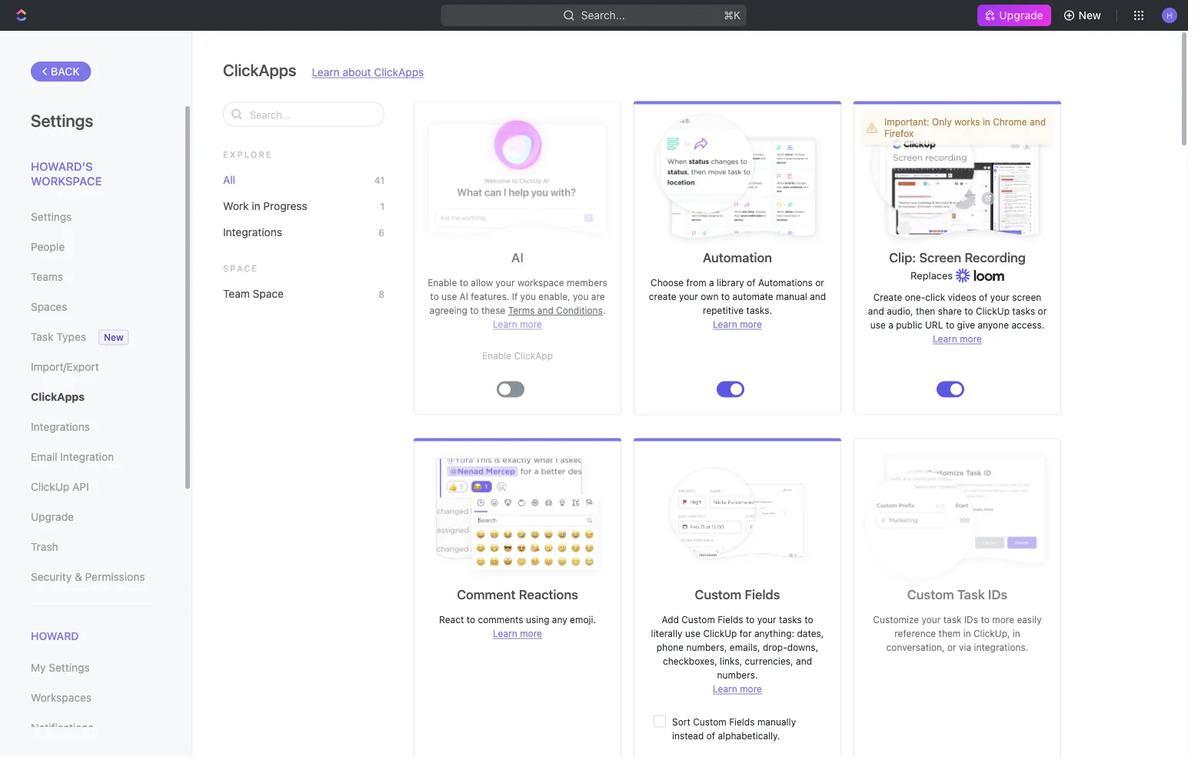 Task type: locate. For each thing, give the bounding box(es) containing it.
customize your task ids to more easily reference them in clickup, in conversation, or via integrations.
[[874, 614, 1042, 653]]

in
[[983, 117, 991, 127], [252, 199, 261, 212], [964, 628, 972, 639], [1013, 628, 1021, 639]]

1 vertical spatial clickup
[[31, 481, 69, 493]]

0 vertical spatial upgrade
[[1000, 9, 1044, 22]]

0 vertical spatial upgrade link
[[978, 5, 1052, 26]]

enable up "agreeing" at the top left
[[428, 277, 457, 288]]

more inside customize your task ids to more easily reference them in clickup, in conversation, or via integrations.
[[993, 614, 1015, 625]]

custom inside add custom fields to your tasks to literally use clickup for anything: dates, phone numbers, emails, drop-downs, checkboxes, links, currencies, and numbers. learn more
[[682, 614, 716, 625]]

workspace
[[518, 277, 565, 288]]

ids right task
[[965, 614, 979, 625]]

learn down url
[[933, 334, 958, 344]]

6
[[379, 227, 385, 238]]

1 horizontal spatial ai
[[512, 250, 524, 265]]

use up numbers,
[[686, 628, 701, 639]]

1 horizontal spatial ids
[[989, 587, 1008, 602]]

1 horizontal spatial enable
[[482, 350, 512, 361]]

and inside add custom fields to your tasks to literally use clickup for anything: dates, phone numbers, emails, drop-downs, checkboxes, links, currencies, and numbers. learn more
[[796, 656, 813, 667]]

new
[[1079, 9, 1102, 22], [104, 332, 124, 343]]

create one-click videos of your screen and audio, then share to clickup tasks or use a public url to give anyone access. learn more
[[869, 292, 1047, 344]]

ai up "agreeing" at the top left
[[460, 291, 469, 302]]

to right react
[[467, 614, 476, 625]]

spaces
[[31, 300, 67, 313]]

upgrade left new button
[[1000, 9, 1044, 22]]

important:
[[885, 117, 930, 127]]

1 vertical spatial ai
[[460, 291, 469, 302]]

0 vertical spatial of
[[747, 277, 756, 288]]

manually
[[758, 717, 797, 728]]

your down from
[[679, 291, 699, 302]]

1 horizontal spatial integrations
[[223, 225, 282, 238]]

you
[[521, 291, 536, 302], [573, 291, 589, 302]]

security
[[31, 571, 72, 583]]

conditions
[[556, 305, 603, 316]]

2 horizontal spatial clickapps
[[374, 65, 424, 78]]

to inside customize your task ids to more easily reference them in clickup, in conversation, or via integrations.
[[981, 614, 990, 625]]

1 horizontal spatial clickapps
[[223, 60, 297, 79]]

0 horizontal spatial ids
[[965, 614, 979, 625]]

1 horizontal spatial upgrade link
[[978, 5, 1052, 26]]

ai up workspace
[[512, 250, 524, 265]]

numbers,
[[687, 642, 728, 653]]

your up anything:
[[758, 614, 777, 625]]

settings right 'my'
[[49, 662, 90, 674]]

learn inside react to comments using any emoji. learn more
[[493, 628, 518, 639]]

your inside choose from a library of automations or create your own to automate manual and repetitive tasks. learn more
[[679, 291, 699, 302]]

0 horizontal spatial task
[[31, 330, 53, 343]]

0 horizontal spatial or
[[816, 277, 825, 288]]

clip:
[[890, 250, 917, 265]]

0 horizontal spatial clickup
[[31, 481, 69, 493]]

in right works
[[983, 117, 991, 127]]

and down downs,
[[796, 656, 813, 667]]

2 vertical spatial of
[[707, 731, 716, 741]]

to up clickup, in the right bottom of the page
[[981, 614, 990, 625]]

upgrade link left new button
[[978, 5, 1052, 26]]

from
[[687, 277, 707, 288]]

and
[[1030, 117, 1047, 127], [810, 291, 827, 302], [538, 305, 554, 316], [869, 306, 885, 317], [796, 656, 813, 667]]

settings up howard's
[[31, 110, 93, 130]]

emoji.
[[570, 614, 596, 625]]

fields inside add custom fields to your tasks to literally use clickup for anything: dates, phone numbers, emails, drop-downs, checkboxes, links, currencies, and numbers. learn more
[[718, 614, 744, 625]]

settings
[[31, 110, 93, 130], [31, 210, 72, 223], [49, 662, 90, 674]]

of inside create one-click videos of your screen and audio, then share to clickup tasks or use a public url to give anyone access. learn more
[[980, 292, 988, 303]]

0 horizontal spatial use
[[442, 291, 457, 302]]

notifications link
[[31, 715, 153, 741]]

custom up task
[[908, 587, 955, 602]]

&
[[75, 571, 82, 583]]

2 horizontal spatial use
[[871, 320, 886, 330]]

learn more link
[[493, 319, 542, 330], [713, 319, 763, 330], [933, 334, 983, 344], [493, 628, 542, 639], [713, 684, 763, 694]]

learn more link down repetitive
[[713, 319, 763, 330]]

spaces link
[[31, 294, 153, 320]]

of up automate
[[747, 277, 756, 288]]

teams
[[31, 270, 63, 283]]

to down share
[[946, 320, 955, 330]]

1 vertical spatial fields
[[718, 614, 744, 625]]

your inside enable to allow your workspace members to use ai features. if you enable, you are agreeing to these
[[496, 277, 515, 288]]

you right if
[[521, 291, 536, 302]]

1 horizontal spatial of
[[747, 277, 756, 288]]

use inside enable to allow your workspace members to use ai features. if you enable, you are agreeing to these
[[442, 291, 457, 302]]

0 horizontal spatial tasks
[[780, 614, 802, 625]]

more down the numbers.
[[740, 684, 763, 694]]

audio,
[[887, 306, 914, 317]]

upgrade inside settings element
[[31, 511, 74, 523]]

1 vertical spatial a
[[889, 320, 894, 330]]

learn inside create one-click videos of your screen and audio, then share to clickup tasks or use a public url to give anyone access. learn more
[[933, 334, 958, 344]]

0 vertical spatial enable
[[428, 277, 457, 288]]

library
[[717, 277, 745, 288]]

1 vertical spatial new
[[104, 332, 124, 343]]

learn left the about
[[312, 65, 340, 78]]

enable left "clickapp"
[[482, 350, 512, 361]]

1 vertical spatial enable
[[482, 350, 512, 361]]

use down "create"
[[871, 320, 886, 330]]

1 horizontal spatial upgrade
[[1000, 9, 1044, 22]]

access.
[[1012, 320, 1045, 330]]

to up for
[[746, 614, 755, 625]]

a up own
[[710, 277, 715, 288]]

2 vertical spatial use
[[686, 628, 701, 639]]

2 horizontal spatial or
[[1038, 306, 1047, 317]]

clickapps up the search... text box
[[223, 60, 297, 79]]

or up access.
[[1038, 306, 1047, 317]]

0 vertical spatial a
[[710, 277, 715, 288]]

settings up the people
[[31, 210, 72, 223]]

comment reactions
[[457, 587, 579, 602]]

h
[[1168, 11, 1173, 19]]

custom right add
[[682, 614, 716, 625]]

or inside create one-click videos of your screen and audio, then share to clickup tasks or use a public url to give anyone access. learn more
[[1038, 306, 1047, 317]]

ids inside customize your task ids to more easily reference them in clickup, in conversation, or via integrations.
[[965, 614, 979, 625]]

1 vertical spatial space
[[253, 287, 284, 300]]

your left screen
[[991, 292, 1010, 303]]

1 vertical spatial of
[[980, 292, 988, 303]]

to left these
[[470, 305, 479, 316]]

0 vertical spatial or
[[816, 277, 825, 288]]

fields up anything:
[[745, 587, 781, 602]]

use up "agreeing" at the top left
[[442, 291, 457, 302]]

members
[[567, 277, 608, 288]]

fields inside 'sort custom fields manually instead of alphabetically.'
[[730, 717, 755, 728]]

ids
[[989, 587, 1008, 602], [965, 614, 979, 625]]

to up "agreeing" at the top left
[[430, 291, 439, 302]]

clickapps down import/export in the left of the page
[[31, 391, 85, 403]]

1 vertical spatial upgrade
[[31, 511, 74, 523]]

learn down comments
[[493, 628, 518, 639]]

learn inside add custom fields to your tasks to literally use clickup for anything: dates, phone numbers, emails, drop-downs, checkboxes, links, currencies, and numbers. learn more
[[713, 684, 738, 694]]

learn down repetitive
[[713, 319, 738, 330]]

learn more link down comments
[[493, 628, 542, 639]]

task left types
[[31, 330, 53, 343]]

react to comments using any emoji. learn more
[[439, 614, 596, 639]]

progress
[[263, 199, 308, 212]]

your up reference
[[922, 614, 941, 625]]

and right manual
[[810, 291, 827, 302]]

learn down the numbers.
[[713, 684, 738, 694]]

you up conditions
[[573, 291, 589, 302]]

clickapps right the about
[[374, 65, 424, 78]]

1 vertical spatial use
[[871, 320, 886, 330]]

0 horizontal spatial clickapps
[[31, 391, 85, 403]]

clickapp
[[514, 350, 553, 361]]

if
[[512, 291, 518, 302]]

2 horizontal spatial clickup
[[976, 306, 1010, 317]]

of inside choose from a library of automations or create your own to automate manual and repetitive tasks. learn more
[[747, 277, 756, 288]]

0 horizontal spatial enable
[[428, 277, 457, 288]]

permissions
[[85, 571, 145, 583]]

learn down these
[[493, 319, 518, 330]]

more down the "tasks."
[[740, 319, 763, 330]]

back
[[51, 65, 80, 78]]

2 vertical spatial fields
[[730, 717, 755, 728]]

0 horizontal spatial new
[[104, 332, 124, 343]]

your
[[496, 277, 515, 288], [679, 291, 699, 302], [991, 292, 1010, 303], [758, 614, 777, 625], [922, 614, 941, 625]]

0 vertical spatial tasks
[[1013, 306, 1036, 317]]

or left via
[[948, 642, 957, 653]]

integrations
[[223, 225, 282, 238], [31, 421, 90, 433]]

links,
[[720, 656, 743, 667]]

in inside important: only works in chrome and firefox
[[983, 117, 991, 127]]

search...
[[582, 9, 626, 22]]

enable to allow your workspace members to use ai features. if you enable, you are agreeing to these
[[428, 277, 608, 316]]

reference
[[895, 628, 937, 639]]

integrations up email integration at the left of the page
[[31, 421, 90, 433]]

2 horizontal spatial of
[[980, 292, 988, 303]]

more up clickup, in the right bottom of the page
[[993, 614, 1015, 625]]

to up give
[[965, 306, 974, 317]]

a down audio,
[[889, 320, 894, 330]]

of for your
[[980, 292, 988, 303]]

1 vertical spatial upgrade link
[[31, 504, 153, 530]]

settings element
[[0, 31, 192, 757]]

integrations link
[[31, 414, 153, 440]]

using
[[526, 614, 550, 625]]

1 horizontal spatial or
[[948, 642, 957, 653]]

1 horizontal spatial new
[[1079, 9, 1102, 22]]

security & permissions link
[[31, 564, 153, 590]]

clickup left api
[[31, 481, 69, 493]]

1 vertical spatial ids
[[965, 614, 979, 625]]

more inside choose from a library of automations or create your own to automate manual and repetitive tasks. learn more
[[740, 319, 763, 330]]

0 horizontal spatial of
[[707, 731, 716, 741]]

fields up "alphabetically."
[[730, 717, 755, 728]]

comment
[[457, 587, 516, 602]]

terms and conditions .
[[508, 305, 606, 316]]

repetitive
[[703, 305, 744, 316]]

to up repetitive
[[722, 291, 730, 302]]

0 vertical spatial integrations
[[223, 225, 282, 238]]

url
[[926, 320, 944, 330]]

of right instead
[[707, 731, 716, 741]]

and down "create"
[[869, 306, 885, 317]]

space right team
[[253, 287, 284, 300]]

more down give
[[960, 334, 983, 344]]

1 vertical spatial task
[[958, 587, 986, 602]]

trash
[[31, 541, 58, 553]]

0 horizontal spatial a
[[710, 277, 715, 288]]

phone
[[657, 642, 684, 653]]

ids up clickup, in the right bottom of the page
[[989, 587, 1008, 602]]

team
[[223, 287, 250, 300]]

clickup inside add custom fields to your tasks to literally use clickup for anything: dates, phone numbers, emails, drop-downs, checkboxes, links, currencies, and numbers. learn more
[[704, 628, 737, 639]]

0 vertical spatial fields
[[745, 587, 781, 602]]

learn more link for ai
[[493, 319, 542, 330]]

custom fields
[[695, 587, 781, 602]]

1 vertical spatial tasks
[[780, 614, 802, 625]]

a inside create one-click videos of your screen and audio, then share to clickup tasks or use a public url to give anyone access. learn more
[[889, 320, 894, 330]]

learn
[[312, 65, 340, 78], [493, 319, 518, 330], [713, 319, 738, 330], [933, 334, 958, 344], [493, 628, 518, 639], [713, 684, 738, 694]]

fields for manually
[[730, 717, 755, 728]]

2 vertical spatial or
[[948, 642, 957, 653]]

to up "dates,"
[[805, 614, 814, 625]]

fields for to
[[718, 614, 744, 625]]

learn inside choose from a library of automations or create your own to automate manual and repetitive tasks. learn more
[[713, 319, 738, 330]]

tasks down screen
[[1013, 306, 1036, 317]]

custom
[[695, 587, 742, 602], [908, 587, 955, 602], [682, 614, 716, 625], [693, 717, 727, 728]]

replaces
[[911, 270, 956, 281]]

learn more link down the numbers.
[[713, 684, 763, 694]]

trash link
[[31, 534, 153, 560]]

clickup up numbers,
[[704, 628, 737, 639]]

emails,
[[730, 642, 761, 653]]

1 horizontal spatial a
[[889, 320, 894, 330]]

work
[[223, 199, 249, 212]]

0 horizontal spatial integrations
[[31, 421, 90, 433]]

to
[[460, 277, 469, 288], [430, 291, 439, 302], [722, 291, 730, 302], [470, 305, 479, 316], [965, 306, 974, 317], [946, 320, 955, 330], [467, 614, 476, 625], [746, 614, 755, 625], [805, 614, 814, 625], [981, 614, 990, 625]]

0 horizontal spatial ai
[[460, 291, 469, 302]]

0 vertical spatial use
[[442, 291, 457, 302]]

0 vertical spatial task
[[31, 330, 53, 343]]

custom inside 'sort custom fields manually instead of alphabetically.'
[[693, 717, 727, 728]]

more down the using
[[520, 628, 542, 639]]

enable inside enable to allow your workspace members to use ai features. if you enable, you are agreeing to these
[[428, 277, 457, 288]]

security & permissions
[[31, 571, 145, 583]]

your inside customize your task ids to more easily reference them in clickup, in conversation, or via integrations.
[[922, 614, 941, 625]]

new inside button
[[1079, 9, 1102, 22]]

clickapps link
[[31, 384, 153, 410]]

currencies,
[[745, 656, 794, 667]]

task up task
[[958, 587, 986, 602]]

my
[[31, 662, 46, 674]]

or right automations
[[816, 277, 825, 288]]

add custom fields to your tasks to literally use clickup for anything: dates, phone numbers, emails, drop-downs, checkboxes, links, currencies, and numbers. learn more
[[651, 614, 824, 694]]

custom up instead
[[693, 717, 727, 728]]

1 vertical spatial integrations
[[31, 421, 90, 433]]

custom task ids
[[908, 587, 1008, 602]]

one-
[[905, 292, 926, 303]]

clickapps inside settings element
[[31, 391, 85, 403]]

0 vertical spatial new
[[1079, 9, 1102, 22]]

and inside important: only works in chrome and firefox
[[1030, 117, 1047, 127]]

1 horizontal spatial clickup
[[704, 628, 737, 639]]

1 horizontal spatial tasks
[[1013, 306, 1036, 317]]

integrations down work in progress
[[223, 225, 282, 238]]

0 vertical spatial ids
[[989, 587, 1008, 602]]

learn more link for custom fields
[[713, 684, 763, 694]]

tasks up anything:
[[780, 614, 802, 625]]

0 horizontal spatial upgrade
[[31, 511, 74, 523]]

upgrade link up trash 'link'
[[31, 504, 153, 530]]

task types
[[31, 330, 86, 343]]

clickup up anyone
[[976, 306, 1010, 317]]

howard's
[[31, 159, 93, 173]]

fields up for
[[718, 614, 744, 625]]

1 horizontal spatial you
[[573, 291, 589, 302]]

alphabetically.
[[718, 731, 781, 741]]

learn more link down "terms"
[[493, 319, 542, 330]]

0 horizontal spatial you
[[521, 291, 536, 302]]

2 vertical spatial clickup
[[704, 628, 737, 639]]

dates,
[[798, 628, 824, 639]]

your up if
[[496, 277, 515, 288]]

space up team
[[223, 264, 259, 274]]

of right videos
[[980, 292, 988, 303]]

and right chrome
[[1030, 117, 1047, 127]]

learn more link for automation
[[713, 319, 763, 330]]

1 vertical spatial or
[[1038, 306, 1047, 317]]

1 horizontal spatial use
[[686, 628, 701, 639]]

upgrade down clickup api
[[31, 511, 74, 523]]

0 vertical spatial clickup
[[976, 306, 1010, 317]]



Task type: describe. For each thing, give the bounding box(es) containing it.
enable,
[[539, 291, 571, 302]]

videos
[[948, 292, 977, 303]]

howard's workspace
[[31, 159, 102, 188]]

learn about clickapps link
[[312, 65, 424, 78]]

a inside choose from a library of automations or create your own to automate manual and repetitive tasks. learn more
[[710, 277, 715, 288]]

tasks inside create one-click videos of your screen and audio, then share to clickup tasks or use a public url to give anyone access. learn more
[[1013, 306, 1036, 317]]

back link
[[31, 62, 91, 82]]

workspaces
[[31, 692, 92, 704]]

are
[[592, 291, 605, 302]]

only
[[933, 117, 953, 127]]

Search... text field
[[250, 103, 376, 126]]

to inside react to comments using any emoji. learn more
[[467, 614, 476, 625]]

and inside choose from a library of automations or create your own to automate manual and repetitive tasks. learn more
[[810, 291, 827, 302]]

clickup inside create one-click videos of your screen and audio, then share to clickup tasks or use a public url to give anyone access. learn more
[[976, 306, 1010, 317]]

reactions
[[519, 587, 579, 602]]

automation
[[703, 250, 773, 265]]

learn more link for comment reactions
[[493, 628, 542, 639]]

1
[[380, 201, 385, 212]]

these
[[482, 305, 506, 316]]

of inside 'sort custom fields manually instead of alphabetically.'
[[707, 731, 716, 741]]

them
[[939, 628, 961, 639]]

integrations.
[[975, 642, 1029, 653]]

email integration link
[[31, 444, 153, 470]]

give
[[958, 320, 976, 330]]

ai inside enable to allow your workspace members to use ai features. if you enable, you are agreeing to these
[[460, 291, 469, 302]]

public
[[897, 320, 923, 330]]

sort
[[673, 717, 691, 728]]

to inside choose from a library of automations or create your own to automate manual and repetitive tasks. learn more
[[722, 291, 730, 302]]

custom up for
[[695, 587, 742, 602]]

customize
[[874, 614, 920, 625]]

h button
[[1158, 3, 1183, 28]]

0 vertical spatial space
[[223, 264, 259, 274]]

your inside create one-click videos of your screen and audio, then share to clickup tasks or use a public url to give anyone access. learn more
[[991, 292, 1010, 303]]

or inside customize your task ids to more easily reference them in clickup, in conversation, or via integrations.
[[948, 642, 957, 653]]

automations
[[759, 277, 813, 288]]

works
[[955, 117, 981, 127]]

your inside add custom fields to your tasks to literally use clickup for anything: dates, phone numbers, emails, drop-downs, checkboxes, links, currencies, and numbers. learn more
[[758, 614, 777, 625]]

2 you from the left
[[573, 291, 589, 302]]

screen
[[1013, 292, 1042, 303]]

1 vertical spatial settings
[[31, 210, 72, 223]]

enable for enable to allow your workspace members to use ai features. if you enable, you are agreeing to these
[[428, 277, 457, 288]]

enable for enable clickapp
[[482, 350, 512, 361]]

drop-
[[763, 642, 788, 653]]

tasks inside add custom fields to your tasks to literally use clickup for anything: dates, phone numbers, emails, drop-downs, checkboxes, links, currencies, and numbers. learn more
[[780, 614, 802, 625]]

instead
[[673, 731, 704, 741]]

of for automations
[[747, 277, 756, 288]]

clickup inside settings element
[[31, 481, 69, 493]]

agreeing
[[430, 305, 468, 316]]

work in progress
[[223, 199, 308, 212]]

literally
[[651, 628, 683, 639]]

screen
[[920, 250, 962, 265]]

in up via
[[964, 628, 972, 639]]

task inside settings element
[[31, 330, 53, 343]]

email integration
[[31, 451, 114, 463]]

about
[[343, 65, 371, 78]]

use inside create one-click videos of your screen and audio, then share to clickup tasks or use a public url to give anyone access. learn more
[[871, 320, 886, 330]]

0 vertical spatial ai
[[512, 250, 524, 265]]

more inside create one-click videos of your screen and audio, then share to clickup tasks or use a public url to give anyone access. learn more
[[960, 334, 983, 344]]

0 horizontal spatial upgrade link
[[31, 504, 153, 530]]

chrome
[[994, 117, 1028, 127]]

workspace
[[31, 174, 102, 188]]

numbers.
[[718, 670, 758, 681]]

own
[[701, 291, 719, 302]]

41
[[375, 175, 385, 186]]

then
[[916, 306, 936, 317]]

people
[[31, 240, 65, 253]]

firefox
[[885, 128, 914, 138]]

new inside settings element
[[104, 332, 124, 343]]

share
[[939, 306, 963, 317]]

2 vertical spatial settings
[[49, 662, 90, 674]]

recording
[[965, 250, 1026, 265]]

api
[[72, 481, 89, 493]]

choose
[[651, 277, 684, 288]]

more inside react to comments using any emoji. learn more
[[520, 628, 542, 639]]

in down 'easily'
[[1013, 628, 1021, 639]]

more down "terms"
[[520, 319, 542, 330]]

comments
[[478, 614, 524, 625]]

1 you from the left
[[521, 291, 536, 302]]

use inside add custom fields to your tasks to literally use clickup for anything: dates, phone numbers, emails, drop-downs, checkboxes, links, currencies, and numbers. learn more
[[686, 628, 701, 639]]

anything:
[[755, 628, 795, 639]]

my settings
[[31, 662, 90, 674]]

clickup api
[[31, 481, 89, 493]]

learn more link down give
[[933, 334, 983, 344]]

⌘k
[[724, 9, 741, 22]]

types
[[56, 330, 86, 343]]

learn about clickapps
[[312, 65, 424, 78]]

email
[[31, 451, 57, 463]]

for
[[740, 628, 752, 639]]

react
[[439, 614, 464, 625]]

to left allow
[[460, 277, 469, 288]]

task
[[944, 614, 962, 625]]

via
[[960, 642, 972, 653]]

new button
[[1058, 3, 1111, 28]]

clickup,
[[974, 628, 1011, 639]]

sort custom fields manually instead of alphabetically.
[[673, 717, 797, 741]]

or inside choose from a library of automations or create your own to automate manual and repetitive tasks. learn more
[[816, 277, 825, 288]]

downs,
[[788, 642, 819, 653]]

.
[[603, 305, 606, 316]]

click
[[926, 292, 946, 303]]

automate
[[733, 291, 774, 302]]

import/export
[[31, 361, 99, 373]]

all
[[223, 173, 236, 186]]

more inside add custom fields to your tasks to literally use clickup for anything: dates, phone numbers, emails, drop-downs, checkboxes, links, currencies, and numbers. learn more
[[740, 684, 763, 694]]

and down enable,
[[538, 305, 554, 316]]

conversation,
[[887, 642, 945, 653]]

clickup api link
[[31, 474, 153, 500]]

and inside create one-click videos of your screen and audio, then share to clickup tasks or use a public url to give anyone access. learn more
[[869, 306, 885, 317]]

in right work
[[252, 199, 261, 212]]

team space
[[223, 287, 284, 300]]

learn more
[[493, 319, 542, 330]]

1 horizontal spatial task
[[958, 587, 986, 602]]

choose from a library of automations or create your own to automate manual and repetitive tasks. learn more
[[649, 277, 827, 330]]

integrations inside settings element
[[31, 421, 90, 433]]

tasks.
[[747, 305, 773, 316]]

notifications
[[31, 722, 94, 734]]

0 vertical spatial settings
[[31, 110, 93, 130]]



Task type: vqa. For each thing, say whether or not it's contained in the screenshot.
"tree" on the left of the page
no



